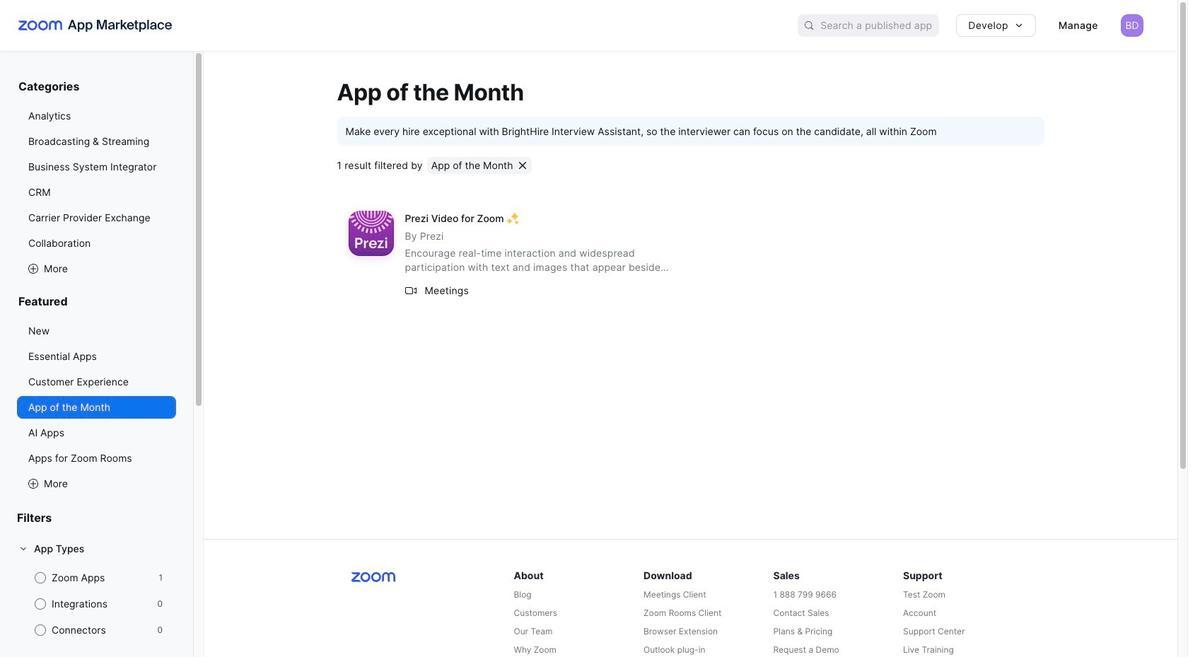 Task type: locate. For each thing, give the bounding box(es) containing it.
banner
[[0, 0, 1178, 51]]

search a published app element
[[798, 14, 940, 37]]

Search text field
[[821, 15, 940, 36]]



Task type: vqa. For each thing, say whether or not it's contained in the screenshot.
Scopes
no



Task type: describe. For each thing, give the bounding box(es) containing it.
current user is barb dwyer element
[[1121, 14, 1144, 37]]



